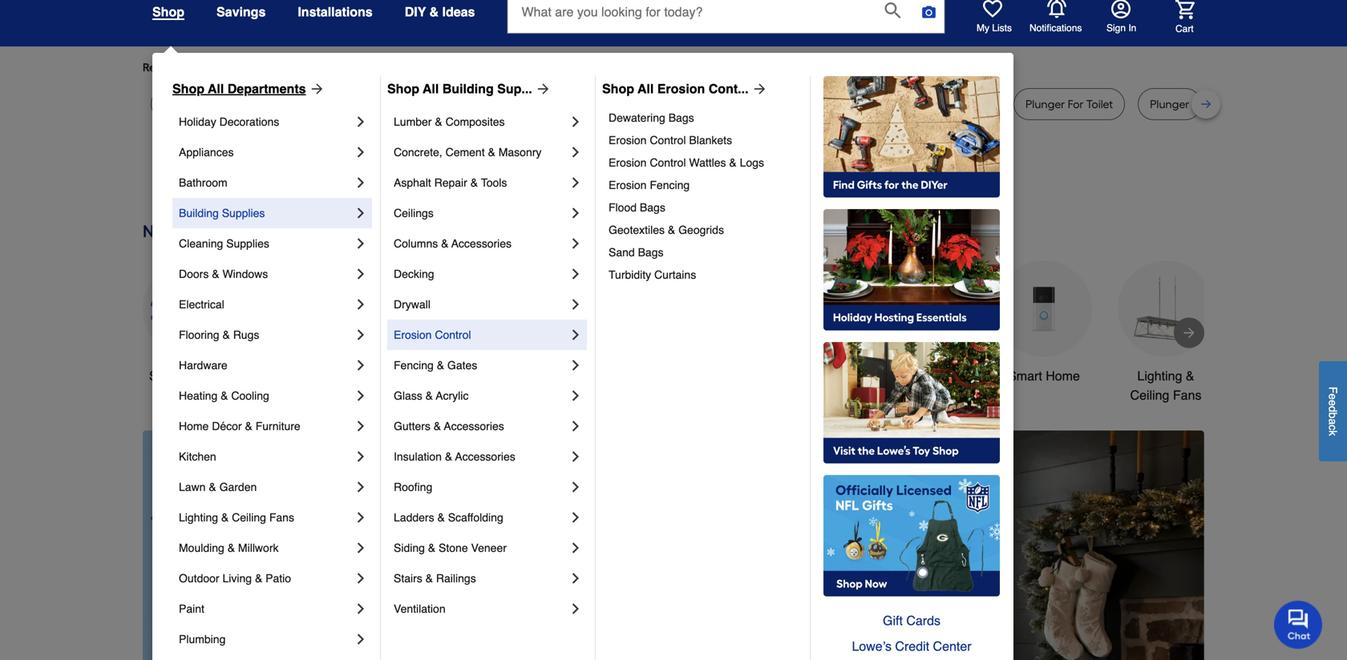 Task type: describe. For each thing, give the bounding box(es) containing it.
cart
[[1176, 23, 1194, 34]]

shop for shop all departments
[[172, 81, 205, 96]]

chevron right image for roofing
[[568, 480, 584, 496]]

arrow right image inside shop all erosion cont... link
[[749, 81, 768, 97]]

ventilation
[[394, 603, 446, 616]]

chevron right image for lawn & garden
[[353, 480, 369, 496]]

2 e from the top
[[1327, 400, 1340, 406]]

home décor & furniture link
[[179, 411, 353, 442]]

doors
[[179, 268, 209, 281]]

officially licensed n f l gifts. shop now. image
[[824, 476, 1000, 598]]

chevron right image for insulation & accessories
[[568, 449, 584, 465]]

accessories for gutters & accessories
[[444, 420, 504, 433]]

& inside 'link'
[[488, 146, 496, 159]]

lowe's home improvement notification center image
[[1048, 0, 1067, 18]]

accessories for insulation & accessories
[[455, 451, 516, 464]]

smart home
[[1008, 369, 1080, 384]]

credit
[[895, 640, 930, 655]]

f
[[1327, 387, 1340, 394]]

shop for shop all erosion cont...
[[602, 81, 634, 96]]

acrylic
[[436, 390, 469, 403]]

lumber & composites link
[[394, 107, 568, 137]]

shop for shop all deals
[[149, 369, 179, 384]]

gates
[[448, 359, 477, 372]]

lighting & ceiling fans inside button
[[1131, 369, 1202, 403]]

dewatering bags
[[609, 111, 694, 124]]

smart home button
[[996, 261, 1092, 386]]

heating & cooling
[[179, 390, 269, 403]]

chevron right image for kitchen
[[353, 449, 369, 465]]

chat invite button image
[[1275, 601, 1323, 650]]

flooring
[[179, 329, 219, 342]]

search image
[[885, 2, 901, 18]]

electrical link
[[179, 290, 353, 320]]

chevron right image for ventilation
[[568, 602, 584, 618]]

supplies for cleaning supplies
[[226, 237, 269, 250]]

diy
[[405, 4, 426, 19]]

for for more suggestions for you
[[414, 61, 429, 74]]

insulation & accessories
[[394, 451, 516, 464]]

chevron right image for concrete, cement & masonry
[[568, 144, 584, 160]]

chevron right image for glass & acrylic
[[568, 388, 584, 404]]

for for recommended searches for you
[[272, 61, 286, 74]]

lowe's wishes you and your family a happy hanukkah. image
[[143, 162, 1205, 202]]

bathroom button
[[874, 261, 971, 386]]

chevron right image for fencing & gates
[[568, 358, 584, 374]]

turbidity curtains
[[609, 269, 696, 282]]

chevron right image for ladders & scaffolding
[[568, 510, 584, 526]]

gutters & accessories
[[394, 420, 504, 433]]

gift cards link
[[824, 609, 1000, 634]]

lists
[[992, 22, 1012, 34]]

sand bags link
[[609, 241, 799, 264]]

all for departments
[[208, 81, 224, 96]]

garden
[[219, 481, 257, 494]]

erosion control wattles & logs link
[[609, 152, 799, 174]]

veneer
[[471, 542, 507, 555]]

snake for plumbing snake for toilet
[[748, 97, 779, 111]]

drywall link
[[394, 290, 568, 320]]

lumber & composites
[[394, 116, 505, 128]]

chevron right image for appliances
[[353, 144, 369, 160]]

diy & ideas button
[[405, 0, 475, 26]]

sup...
[[497, 81, 532, 96]]

insulation & accessories link
[[394, 442, 568, 472]]

deals
[[200, 369, 233, 384]]

arrow right image
[[306, 81, 325, 97]]

control for wattles
[[650, 156, 686, 169]]

1 toilet from the left
[[800, 97, 827, 111]]

camera image
[[921, 4, 937, 20]]

savings button
[[217, 0, 266, 26]]

concrete,
[[394, 146, 443, 159]]

plunger for toilet
[[1026, 97, 1113, 111]]

cont...
[[709, 81, 749, 96]]

lighting & ceiling fans link
[[179, 503, 353, 533]]

bathroom inside button
[[895, 369, 950, 384]]

ladders & scaffolding
[[394, 512, 503, 525]]

plumbing snake for toilet
[[696, 97, 827, 111]]

more suggestions for you
[[320, 61, 450, 74]]

fans inside lighting & ceiling fans link
[[269, 512, 294, 525]]

paint link
[[179, 594, 353, 625]]

you for recommended searches for you
[[289, 61, 308, 74]]

my
[[977, 22, 990, 34]]

concrete, cement & masonry link
[[394, 137, 568, 168]]

chevron right image for ceilings
[[568, 205, 584, 221]]

my lists
[[977, 22, 1012, 34]]

building supplies
[[179, 207, 265, 220]]

shop for shop all building sup...
[[387, 81, 419, 96]]

outdoor tools & equipment button
[[752, 261, 849, 405]]

find gifts for the diyer. image
[[824, 76, 1000, 198]]

recommended
[[143, 61, 220, 74]]

all for building
[[423, 81, 439, 96]]

christmas decorations button
[[509, 261, 605, 405]]

lighting inside lighting & ceiling fans
[[1138, 369, 1183, 384]]

& inside "link"
[[438, 512, 445, 525]]

building supplies link
[[179, 198, 353, 229]]

electrical
[[179, 298, 224, 311]]

erosion for erosion control blankets
[[609, 134, 647, 147]]

shop all erosion cont...
[[602, 81, 749, 96]]

lawn & garden
[[179, 481, 257, 494]]

chevron right image for electrical
[[353, 297, 369, 313]]

lawn & garden link
[[179, 472, 353, 503]]

supplies for building supplies
[[222, 207, 265, 220]]

snake for drain snake
[[894, 97, 925, 111]]

new deals every day during 25 days of deals image
[[143, 218, 1205, 245]]

fencing & gates link
[[394, 351, 568, 381]]

chevron right image for decking
[[568, 266, 584, 282]]

0 horizontal spatial ceiling
[[232, 512, 266, 525]]

bags for flood bags
[[640, 201, 666, 214]]

& inside outdoor tools & equipment
[[838, 369, 846, 384]]

lowe's home improvement cart image
[[1176, 0, 1195, 19]]

2 plumbing from the left
[[696, 97, 745, 111]]

stairs & railings link
[[394, 564, 568, 594]]

erosion control link
[[394, 320, 568, 351]]

furniture
[[256, 420, 301, 433]]

shop all deals
[[149, 369, 233, 384]]

3 toilet from the left
[[1087, 97, 1113, 111]]

home décor & furniture
[[179, 420, 301, 433]]

chevron right image for paint
[[353, 602, 369, 618]]

arrow left image
[[441, 571, 457, 587]]

outdoor for outdoor living & patio
[[179, 573, 219, 586]]

geotextiles & geogrids link
[[609, 219, 799, 241]]

recommended searches for you
[[143, 61, 308, 74]]

erosion down recommended searches for you heading
[[658, 81, 705, 96]]

chevron right image for flooring & rugs
[[353, 327, 369, 343]]

curtains
[[655, 269, 696, 282]]

2 vertical spatial control
[[435, 329, 471, 342]]

outdoor living & patio link
[[179, 564, 353, 594]]

tools inside outdoor tools & equipment
[[804, 369, 834, 384]]

chevron right image for gutters & accessories
[[568, 419, 584, 435]]

chevron right image for drywall
[[568, 297, 584, 313]]

geotextiles
[[609, 224, 665, 237]]

recommended searches for you heading
[[143, 59, 1205, 75]]

chevron right image for erosion control
[[568, 327, 584, 343]]

appliances link
[[179, 137, 353, 168]]

shop these last-minute gifts. $99 or less. quantities are limited and won't last. image
[[143, 431, 402, 661]]

visit the lowe's toy shop. image
[[824, 342, 1000, 464]]

erosion control blankets
[[609, 134, 732, 147]]

ladders
[[394, 512, 434, 525]]

asphalt repair & tools link
[[394, 168, 568, 198]]

cement
[[446, 146, 485, 159]]

notifications
[[1030, 22, 1082, 34]]

50 percent off all artificial christmas trees, holiday lights and more. image
[[428, 431, 1205, 661]]

you for more suggestions for you
[[431, 61, 450, 74]]

moulding & millwork link
[[179, 533, 353, 564]]

millwork
[[238, 542, 279, 555]]

accessories for columns & accessories
[[452, 237, 512, 250]]

flood bags link
[[609, 197, 799, 219]]

arrow right image inside shop all building sup... link
[[532, 81, 552, 97]]

sand bags
[[609, 246, 664, 259]]

smart
[[1008, 369, 1043, 384]]

b
[[1327, 413, 1340, 419]]

erosion for erosion control wattles & logs
[[609, 156, 647, 169]]

f e e d b a c k
[[1327, 387, 1340, 436]]

ventilation link
[[394, 594, 568, 625]]

hardware
[[179, 359, 228, 372]]

geotextiles & geogrids
[[609, 224, 724, 237]]

cards
[[907, 614, 941, 629]]

lowe's credit center link
[[824, 634, 1000, 660]]

siding & stone veneer link
[[394, 533, 568, 564]]

1 horizontal spatial tools
[[481, 176, 507, 189]]

christmas decorations
[[522, 369, 591, 403]]



Task type: locate. For each thing, give the bounding box(es) containing it.
1 snake from the left
[[358, 97, 389, 111]]

0 vertical spatial fans
[[1173, 388, 1202, 403]]

lighting
[[1138, 369, 1183, 384], [179, 512, 218, 525]]

2 snake from the left
[[748, 97, 779, 111]]

erosion up flood
[[609, 179, 647, 192]]

plumbing down cont...
[[696, 97, 745, 111]]

paint
[[179, 603, 204, 616]]

f e e d b a c k button
[[1319, 362, 1348, 462]]

1 plunger from the left
[[1026, 97, 1065, 111]]

control for blankets
[[650, 134, 686, 147]]

lighting & ceiling fans button
[[1118, 261, 1214, 405]]

living
[[223, 573, 252, 586]]

home inside button
[[1046, 369, 1080, 384]]

patio
[[266, 573, 291, 586]]

snake down suggestions
[[358, 97, 389, 111]]

for for plumbing snake for toilet
[[782, 97, 798, 111]]

0 horizontal spatial shop
[[172, 81, 205, 96]]

0 vertical spatial home
[[1046, 369, 1080, 384]]

0 horizontal spatial outdoor
[[179, 573, 219, 586]]

stone
[[439, 542, 468, 555]]

1 horizontal spatial building
[[443, 81, 494, 96]]

more suggestions for you link
[[320, 59, 463, 75]]

1 horizontal spatial plunger
[[1150, 97, 1190, 111]]

shop
[[152, 4, 184, 19], [149, 369, 179, 384]]

geogrids
[[679, 224, 724, 237]]

0 vertical spatial control
[[650, 134, 686, 147]]

erosion control
[[394, 329, 471, 342]]

supplies up windows
[[226, 237, 269, 250]]

insulation
[[394, 451, 442, 464]]

erosion control wattles & logs
[[609, 156, 764, 169]]

chevron right image for hardware
[[353, 358, 369, 374]]

plunger for plunger
[[1150, 97, 1190, 111]]

0 vertical spatial bathroom
[[179, 176, 228, 189]]

2 vertical spatial accessories
[[455, 451, 516, 464]]

shop button
[[152, 4, 184, 20]]

1 vertical spatial lighting
[[179, 512, 218, 525]]

1 vertical spatial shop
[[149, 369, 179, 384]]

0 vertical spatial accessories
[[452, 237, 512, 250]]

1 vertical spatial decorations
[[522, 388, 591, 403]]

shop down recommended
[[172, 81, 205, 96]]

1 vertical spatial bags
[[640, 201, 666, 214]]

shop all deals button
[[143, 261, 239, 386]]

blankets
[[689, 134, 732, 147]]

fencing up glass
[[394, 359, 434, 372]]

decorations for christmas
[[522, 388, 591, 403]]

chevron right image for lighting & ceiling fans
[[353, 510, 369, 526]]

erosion fencing link
[[609, 174, 799, 197]]

2 plunger from the left
[[1150, 97, 1190, 111]]

outdoor up the equipment
[[755, 369, 801, 384]]

0 horizontal spatial bathroom
[[179, 176, 228, 189]]

columns & accessories link
[[394, 229, 568, 259]]

erosion up erosion fencing
[[609, 156, 647, 169]]

chevron right image for stairs & railings
[[568, 571, 584, 587]]

shop
[[172, 81, 205, 96], [387, 81, 419, 96], [602, 81, 634, 96]]

all up the heating
[[182, 369, 196, 384]]

0 horizontal spatial decorations
[[219, 116, 279, 128]]

shop up dewatering
[[602, 81, 634, 96]]

0 vertical spatial bags
[[669, 111, 694, 124]]

all up dewatering bags
[[638, 81, 654, 96]]

all inside the shop all departments link
[[208, 81, 224, 96]]

erosion down drywall
[[394, 329, 432, 342]]

columns
[[394, 237, 438, 250]]

fencing & gates
[[394, 359, 477, 372]]

stairs & railings
[[394, 573, 476, 586]]

cleaning supplies
[[179, 237, 269, 250]]

1 plumbing from the left
[[411, 97, 459, 111]]

accessories up roofing link
[[455, 451, 516, 464]]

1 horizontal spatial fans
[[1173, 388, 1202, 403]]

you up shop all building sup...
[[431, 61, 450, 74]]

holiday decorations link
[[179, 107, 353, 137]]

bags down erosion fencing
[[640, 201, 666, 214]]

snake down cont...
[[748, 97, 779, 111]]

decorations down "christmas"
[[522, 388, 591, 403]]

fans inside lighting & ceiling fans
[[1173, 388, 1202, 403]]

outdoor living & patio
[[179, 573, 291, 586]]

flood
[[609, 201, 637, 214]]

2 horizontal spatial toilet
[[1087, 97, 1113, 111]]

chevron right image for holiday decorations
[[353, 114, 369, 130]]

0 vertical spatial lighting
[[1138, 369, 1183, 384]]

0 vertical spatial fencing
[[650, 179, 690, 192]]

1 horizontal spatial home
[[1046, 369, 1080, 384]]

control down dewatering bags
[[650, 134, 686, 147]]

shop for shop
[[152, 4, 184, 19]]

1 vertical spatial ceiling
[[232, 512, 266, 525]]

0 horizontal spatial fencing
[[394, 359, 434, 372]]

1 vertical spatial fans
[[269, 512, 294, 525]]

ceilings link
[[394, 198, 568, 229]]

0 horizontal spatial home
[[179, 420, 209, 433]]

bathroom link
[[179, 168, 353, 198]]

d
[[1327, 406, 1340, 413]]

control down erosion control blankets
[[650, 156, 686, 169]]

bags for dewatering bags
[[669, 111, 694, 124]]

shop up recommended
[[152, 4, 184, 19]]

roofing link
[[394, 472, 568, 503]]

toilet down sign
[[1087, 97, 1113, 111]]

None search field
[[507, 0, 945, 48]]

erosion down dewatering
[[609, 134, 647, 147]]

heating
[[179, 390, 218, 403]]

outdoor inside outdoor tools & equipment
[[755, 369, 801, 384]]

savings
[[217, 4, 266, 19]]

k
[[1327, 431, 1340, 436]]

decorations inside button
[[522, 388, 591, 403]]

e up b
[[1327, 400, 1340, 406]]

gift
[[883, 614, 903, 629]]

0 horizontal spatial fans
[[269, 512, 294, 525]]

a
[[1327, 419, 1340, 425]]

1 you from the left
[[289, 61, 308, 74]]

fencing down erosion control wattles & logs
[[650, 179, 690, 192]]

concrete, cement & masonry
[[394, 146, 542, 159]]

for inside more suggestions for you link
[[414, 61, 429, 74]]

tools up glass & acrylic on the left bottom
[[420, 369, 450, 384]]

lowe's home improvement lists image
[[983, 0, 1003, 18]]

holiday hosting essentials. image
[[824, 209, 1000, 331]]

all down recommended searches for you
[[208, 81, 224, 96]]

turbidity curtains link
[[609, 264, 799, 286]]

bags
[[669, 111, 694, 124], [640, 201, 666, 214], [638, 246, 664, 259]]

stairs
[[394, 573, 423, 586]]

arrow right image
[[532, 81, 552, 97], [749, 81, 768, 97], [1181, 325, 1198, 341], [1175, 571, 1191, 587]]

1 vertical spatial supplies
[[226, 237, 269, 250]]

0 horizontal spatial tools
[[420, 369, 450, 384]]

chevron right image for plumbing
[[353, 632, 369, 648]]

1 horizontal spatial ceiling
[[1131, 388, 1170, 403]]

roofing
[[394, 481, 433, 494]]

erosion for erosion control
[[394, 329, 432, 342]]

cleaning supplies link
[[179, 229, 353, 259]]

chevron right image for outdoor living & patio
[[353, 571, 369, 587]]

toilet left drain
[[800, 97, 827, 111]]

railings
[[436, 573, 476, 586]]

home up kitchen
[[179, 420, 209, 433]]

2 shop from the left
[[387, 81, 419, 96]]

1 horizontal spatial snake
[[748, 97, 779, 111]]

0 horizontal spatial plumbing
[[411, 97, 459, 111]]

decorations
[[219, 116, 279, 128], [522, 388, 591, 403]]

2 vertical spatial bags
[[638, 246, 664, 259]]

outdoor for outdoor tools & equipment
[[755, 369, 801, 384]]

1 horizontal spatial decorations
[[522, 388, 591, 403]]

columns & accessories
[[394, 237, 512, 250]]

control
[[650, 134, 686, 147], [650, 156, 686, 169], [435, 329, 471, 342]]

all inside shop all building sup... link
[[423, 81, 439, 96]]

center
[[933, 640, 972, 655]]

2 horizontal spatial shop
[[602, 81, 634, 96]]

1 horizontal spatial shop
[[387, 81, 419, 96]]

all for deals
[[182, 369, 196, 384]]

0 horizontal spatial lighting & ceiling fans
[[179, 512, 294, 525]]

3 shop from the left
[[602, 81, 634, 96]]

kitchen link
[[179, 442, 353, 472]]

1 shop from the left
[[172, 81, 205, 96]]

0 horizontal spatial toilet
[[800, 97, 827, 111]]

chevron right image for cleaning supplies
[[353, 236, 369, 252]]

sign in button
[[1107, 0, 1137, 34]]

plunger down notifications
[[1026, 97, 1065, 111]]

plunger for plunger for toilet
[[1026, 97, 1065, 111]]

chevron right image for building supplies
[[353, 205, 369, 221]]

lowe's home improvement account image
[[1112, 0, 1131, 18]]

bags up turbidity curtains
[[638, 246, 664, 259]]

plumbing up lumber & composites
[[411, 97, 459, 111]]

0 vertical spatial outdoor
[[755, 369, 801, 384]]

gutters & accessories link
[[394, 411, 568, 442]]

decorations down the shop all departments link
[[219, 116, 279, 128]]

shop inside shop all erosion cont... link
[[602, 81, 634, 96]]

shop inside button
[[149, 369, 179, 384]]

lowe's credit center
[[852, 640, 972, 655]]

0 vertical spatial supplies
[[222, 207, 265, 220]]

toilet down my
[[962, 97, 989, 111]]

tools up the equipment
[[804, 369, 834, 384]]

control up gates
[[435, 329, 471, 342]]

chevron right image for lumber & composites
[[568, 114, 584, 130]]

snake for plumbing
[[358, 97, 459, 111]]

1 vertical spatial fencing
[[394, 359, 434, 372]]

decorations for holiday
[[219, 116, 279, 128]]

chevron right image for heating & cooling
[[353, 388, 369, 404]]

0 vertical spatial lighting & ceiling fans
[[1131, 369, 1202, 403]]

chevron right image
[[353, 114, 369, 130], [568, 114, 584, 130], [568, 144, 584, 160], [568, 175, 584, 191], [353, 205, 369, 221], [568, 205, 584, 221], [568, 236, 584, 252], [353, 297, 369, 313], [568, 327, 584, 343], [353, 358, 369, 374], [568, 388, 584, 404], [568, 419, 584, 435], [353, 449, 369, 465], [568, 449, 584, 465], [568, 480, 584, 496], [568, 510, 584, 526], [353, 541, 369, 557], [568, 541, 584, 557], [568, 571, 584, 587], [568, 602, 584, 618]]

1 vertical spatial outdoor
[[179, 573, 219, 586]]

0 vertical spatial decorations
[[219, 116, 279, 128]]

all inside shop all deals button
[[182, 369, 196, 384]]

shop all departments
[[172, 81, 306, 96]]

plumbing link
[[179, 625, 353, 655]]

glass
[[394, 390, 423, 403]]

0 horizontal spatial plunger
[[1026, 97, 1065, 111]]

chevron right image for bathroom
[[353, 175, 369, 191]]

for
[[272, 61, 286, 74], [414, 61, 429, 74], [392, 97, 408, 111], [782, 97, 798, 111], [1068, 97, 1084, 111]]

1 horizontal spatial plumbing
[[696, 97, 745, 111]]

1 vertical spatial bathroom
[[895, 369, 950, 384]]

chevron right image for home décor & furniture
[[353, 419, 369, 435]]

1 horizontal spatial lighting & ceiling fans
[[1131, 369, 1202, 403]]

dewatering bags link
[[609, 107, 799, 129]]

christmas
[[528, 369, 586, 384]]

0 horizontal spatial lighting
[[179, 512, 218, 525]]

tools inside button
[[420, 369, 450, 384]]

home right smart
[[1046, 369, 1080, 384]]

siding
[[394, 542, 425, 555]]

snake right drain
[[894, 97, 925, 111]]

equipment
[[770, 388, 831, 403]]

shop all building sup...
[[387, 81, 532, 96]]

1 horizontal spatial bathroom
[[895, 369, 950, 384]]

shop up snake for plumbing at top left
[[387, 81, 419, 96]]

cleaning
[[179, 237, 223, 250]]

all inside shop all erosion cont... link
[[638, 81, 654, 96]]

ceiling inside button
[[1131, 388, 1170, 403]]

e up the "d"
[[1327, 394, 1340, 400]]

supplies up cleaning supplies
[[222, 207, 265, 220]]

e
[[1327, 394, 1340, 400], [1327, 400, 1340, 406]]

0 horizontal spatial snake
[[358, 97, 389, 111]]

erosion for erosion fencing
[[609, 179, 647, 192]]

chevron right image for asphalt repair & tools
[[568, 175, 584, 191]]

1 horizontal spatial toilet
[[962, 97, 989, 111]]

chevron right image for moulding & millwork
[[353, 541, 369, 557]]

outdoor down moulding on the left bottom of the page
[[179, 573, 219, 586]]

0 vertical spatial shop
[[152, 4, 184, 19]]

chevron right image for columns & accessories
[[568, 236, 584, 252]]

plunger
[[1026, 97, 1065, 111], [1150, 97, 1190, 111]]

2 toilet from the left
[[962, 97, 989, 111]]

departments
[[228, 81, 306, 96]]

0 horizontal spatial building
[[179, 207, 219, 220]]

glass & acrylic
[[394, 390, 469, 403]]

1 vertical spatial accessories
[[444, 420, 504, 433]]

1 horizontal spatial fencing
[[650, 179, 690, 192]]

gift cards
[[883, 614, 941, 629]]

1 vertical spatial control
[[650, 156, 686, 169]]

2 horizontal spatial tools
[[804, 369, 834, 384]]

0 vertical spatial building
[[443, 81, 494, 96]]

chevron right image for siding & stone veneer
[[568, 541, 584, 557]]

shop inside shop all building sup... link
[[387, 81, 419, 96]]

chevron right image for doors & windows
[[353, 266, 369, 282]]

1 vertical spatial lighting & ceiling fans
[[179, 512, 294, 525]]

you up arrow right image
[[289, 61, 308, 74]]

accessories down glass & acrylic link
[[444, 420, 504, 433]]

building up cleaning
[[179, 207, 219, 220]]

1 horizontal spatial you
[[431, 61, 450, 74]]

2 you from the left
[[431, 61, 450, 74]]

0 horizontal spatial you
[[289, 61, 308, 74]]

moulding
[[179, 542, 224, 555]]

building up composites
[[443, 81, 494, 96]]

all up snake for plumbing at top left
[[423, 81, 439, 96]]

toilet
[[800, 97, 827, 111], [962, 97, 989, 111], [1087, 97, 1113, 111]]

2 horizontal spatial snake
[[894, 97, 925, 111]]

supplies
[[222, 207, 265, 220], [226, 237, 269, 250]]

0 vertical spatial ceiling
[[1131, 388, 1170, 403]]

1 vertical spatial building
[[179, 207, 219, 220]]

Search Query text field
[[508, 0, 872, 33]]

bags up erosion control blankets
[[669, 111, 694, 124]]

1 horizontal spatial outdoor
[[755, 369, 801, 384]]

all for erosion
[[638, 81, 654, 96]]

1 e from the top
[[1327, 394, 1340, 400]]

ideas
[[442, 4, 475, 19]]

plunger down cart
[[1150, 97, 1190, 111]]

bags for sand bags
[[638, 246, 664, 259]]

sign
[[1107, 22, 1126, 34]]

1 horizontal spatial lighting
[[1138, 369, 1183, 384]]

3 snake from the left
[[894, 97, 925, 111]]

shop up the heating
[[149, 369, 179, 384]]

tools down concrete, cement & masonry 'link'
[[481, 176, 507, 189]]

accessories down ceilings link
[[452, 237, 512, 250]]

1 vertical spatial home
[[179, 420, 209, 433]]

chevron right image
[[353, 144, 369, 160], [353, 175, 369, 191], [353, 236, 369, 252], [353, 266, 369, 282], [568, 266, 584, 282], [568, 297, 584, 313], [353, 327, 369, 343], [568, 358, 584, 374], [353, 388, 369, 404], [353, 419, 369, 435], [353, 480, 369, 496], [353, 510, 369, 526], [353, 571, 369, 587], [353, 602, 369, 618], [353, 632, 369, 648]]

tools button
[[387, 261, 483, 386]]

asphalt repair & tools
[[394, 176, 507, 189]]



Task type: vqa. For each thing, say whether or not it's contained in the screenshot.
scrub: in the right of the page
no



